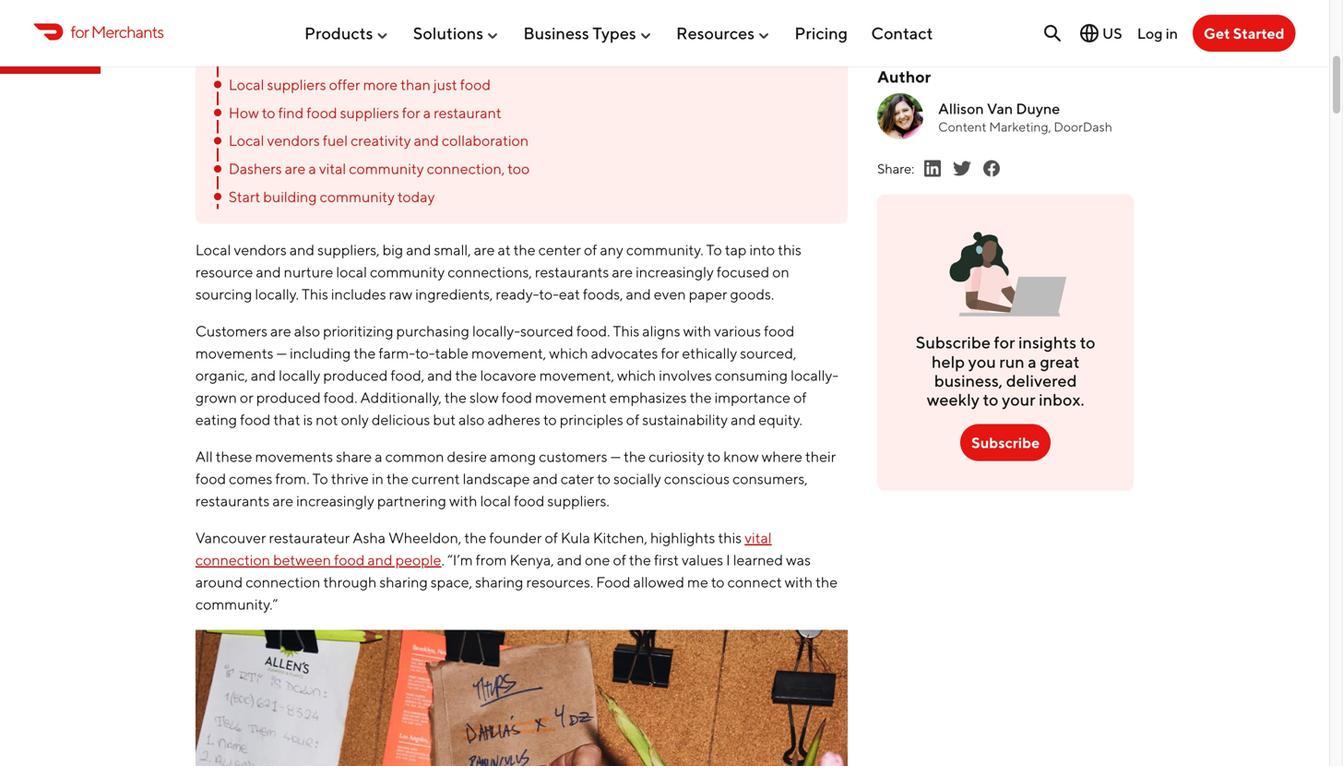 Task type: vqa. For each thing, say whether or not it's contained in the screenshot.
locations
no



Task type: locate. For each thing, give the bounding box(es) containing it.
you right why
[[263, 19, 287, 37]]

from.
[[275, 470, 310, 487]]

food. up not
[[324, 388, 358, 406]]

0 vertical spatial this
[[302, 285, 328, 303]]

me
[[688, 573, 709, 591]]

big
[[383, 241, 404, 258]]

local up the "how"
[[229, 76, 264, 93]]

increasingly
[[636, 263, 714, 280], [296, 492, 375, 509]]

desire
[[447, 448, 487, 465]]

1 vertical spatial locally-
[[791, 366, 839, 384]]

connection down vancouver on the left
[[196, 551, 270, 568]]

1 vertical spatial vital
[[745, 529, 772, 546]]

1 vertical spatial subscribe
[[972, 434, 1040, 451]]

also down slow
[[459, 411, 485, 428]]

0 vertical spatial vendors
[[437, 19, 490, 37]]

eat
[[559, 285, 580, 303]]

0 horizontal spatial increasingly
[[296, 492, 375, 509]]

this inside local vendors and suppliers, big and small, are at the center of any community. to tap into this resource and nurture local community connections, restaurants are increasingly focused on sourcing locally. this includes raw ingredients, ready-to-eat foods, and even paper goods.
[[778, 241, 802, 258]]

0 horizontal spatial also
[[294, 322, 320, 340]]

any
[[600, 241, 624, 258]]

facebook link
[[981, 157, 1003, 180]]

0 vertical spatial to-
[[539, 285, 559, 303]]

produced up the that
[[256, 388, 321, 406]]

with
[[372, 19, 400, 37], [684, 322, 712, 340], [449, 492, 478, 509], [785, 573, 813, 591]]

— up socially
[[611, 448, 621, 465]]

dashers are a vital community connection, too
[[229, 160, 530, 177]]

the right the 'connect'
[[816, 573, 838, 591]]

us
[[1103, 24, 1123, 42]]

with right 'work'
[[372, 19, 400, 37]]

local down landscape
[[480, 492, 511, 509]]

for left the insights in the right of the page
[[995, 332, 1016, 352]]

0 vertical spatial in
[[1166, 24, 1179, 42]]

sustainability
[[643, 411, 728, 428]]

0 vertical spatial community
[[349, 160, 424, 177]]

increasingly down thrive at the left of the page
[[296, 492, 375, 509]]

restaurateur
[[269, 529, 350, 546]]

the inside local vendors and suppliers, big and small, are at the center of any community. to tap into this resource and nurture local community connections, restaurants are increasingly focused on sourcing locally. this includes raw ingredients, ready-to-eat foods, and even paper goods.
[[514, 241, 536, 258]]

are down the from.
[[273, 492, 294, 509]]

0 horizontal spatial local
[[336, 263, 367, 280]]

to down 'movement'
[[544, 411, 557, 428]]

socially
[[614, 470, 662, 487]]

the left "first"
[[629, 551, 652, 568]]

equity.
[[759, 411, 803, 428]]

.
[[442, 551, 445, 568]]

only
[[341, 411, 369, 428]]

with inside . "i'm from kenya, and one of the first values i learned was around connection through sharing space, sharing resources. food allowed me to connect with the community."
[[785, 573, 813, 591]]

1 vertical spatial movements
[[255, 448, 333, 465]]

a down than
[[423, 104, 431, 121]]

raw
[[389, 285, 413, 303]]

movements down customers
[[196, 344, 274, 362]]

vendors up just
[[437, 19, 490, 37]]

1 horizontal spatial you
[[969, 352, 997, 371]]

1 vertical spatial to-
[[415, 344, 435, 362]]

0 vertical spatial local
[[229, 76, 264, 93]]

and right the big
[[406, 241, 431, 258]]

0 horizontal spatial suppliers
[[267, 76, 326, 93]]

this up advocates at the left top of the page
[[613, 322, 640, 340]]

2 vertical spatial local
[[196, 241, 231, 258]]

in
[[1166, 24, 1179, 42], [372, 470, 384, 487]]

of inside . "i'm from kenya, and one of the first values i learned was around connection through sharing space, sharing resources. food allowed me to connect with the community."
[[613, 551, 627, 568]]

community inside local vendors and suppliers, big and small, are at the center of any community. to tap into this resource and nurture local community connections, restaurants are increasingly focused on sourcing locally. this includes raw ingredients, ready-to-eat foods, and even paper goods.
[[370, 263, 445, 280]]

1 vertical spatial which
[[617, 366, 656, 384]]

pricing link
[[795, 16, 848, 50]]

with up ethically
[[684, 322, 712, 340]]

local
[[229, 76, 264, 93], [229, 132, 264, 149], [196, 241, 231, 258]]

2 vertical spatial local
[[480, 492, 511, 509]]

with down was
[[785, 573, 813, 591]]

sharing down from
[[475, 573, 524, 591]]

local up resource
[[196, 241, 231, 258]]

and up locally.
[[256, 263, 281, 280]]

0 vertical spatial subscribe
[[916, 332, 991, 352]]

1 vertical spatial movement,
[[540, 366, 615, 384]]

1 horizontal spatial restaurants
[[535, 263, 609, 280]]

1 horizontal spatial to-
[[539, 285, 559, 303]]

vital connection between food and people link
[[196, 529, 772, 568]]

for down than
[[402, 104, 421, 121]]

subscribe inside subscribe for insights to help you run a great business, delivered weekly to your inbox.
[[916, 332, 991, 352]]

for
[[71, 22, 89, 41], [402, 104, 421, 121], [995, 332, 1016, 352], [661, 344, 680, 362]]

small,
[[434, 241, 471, 258]]

connections,
[[448, 263, 532, 280]]

and up the or
[[251, 366, 276, 384]]

produced
[[323, 366, 388, 384], [256, 388, 321, 406]]

and down asha
[[368, 551, 393, 568]]

focused
[[717, 263, 770, 280]]

0 vertical spatial vital
[[319, 160, 346, 177]]

2 vertical spatial vendors
[[234, 241, 287, 258]]

restaurants down comes
[[196, 492, 270, 509]]

insights
[[1019, 332, 1077, 352]]

1 vertical spatial produced
[[256, 388, 321, 406]]

1 vertical spatial local
[[229, 132, 264, 149]]

to inside local vendors and suppliers, big and small, are at the center of any community. to tap into this resource and nurture local community connections, restaurants are increasingly focused on sourcing locally. this includes raw ingredients, ready-to-eat foods, and even paper goods.
[[707, 241, 722, 258]]

and inside vital connection between food and people
[[368, 551, 393, 568]]

to right me
[[711, 573, 725, 591]]

produced down including
[[323, 366, 388, 384]]

the right at
[[514, 241, 536, 258]]

logo subscribe to blog image
[[921, 209, 1092, 333]]

contact link
[[872, 16, 934, 50]]

a right share at left bottom
[[375, 448, 383, 465]]

this up i
[[719, 529, 742, 546]]

importance
[[715, 388, 791, 406]]

a right run
[[1028, 352, 1037, 371]]

author
[[878, 67, 931, 86]]

delicious
[[372, 411, 430, 428]]

emphasizes
[[610, 388, 687, 406]]

restaurants up eat
[[535, 263, 609, 280]]

goods.
[[731, 285, 775, 303]]

local inside all these movements share a common desire among customers — the curiosity to know where their food comes from. to thrive in the current landscape and cater to socially conscious consumers, restaurants are increasingly partnering with local food suppliers.
[[480, 492, 511, 509]]

great
[[1041, 352, 1080, 371]]

of left any
[[584, 241, 597, 258]]

1 vertical spatial local
[[336, 263, 367, 280]]

1 horizontal spatial this
[[613, 322, 640, 340]]

food up through
[[334, 551, 365, 568]]

start building community today
[[229, 188, 435, 205]]

0 horizontal spatial locally-
[[473, 322, 521, 340]]

people
[[396, 551, 442, 568]]

suppliers up the find
[[267, 76, 326, 93]]

also up including
[[294, 322, 320, 340]]

includes
[[331, 285, 386, 303]]

are down locally.
[[270, 322, 291, 340]]

locally- down sourced,
[[791, 366, 839, 384]]

and left cater
[[533, 470, 558, 487]]

0 horizontal spatial food.
[[324, 388, 358, 406]]

these
[[216, 448, 252, 465]]

to- up sourced
[[539, 285, 559, 303]]

0 vertical spatial restaurants
[[535, 263, 609, 280]]

one
[[585, 551, 610, 568]]

asha
[[353, 529, 386, 546]]

are down any
[[612, 263, 633, 280]]

1 vertical spatial also
[[459, 411, 485, 428]]

0 horizontal spatial which
[[549, 344, 588, 362]]

subscribe for insights to help you run a great business, delivered weekly to your inbox.
[[916, 332, 1096, 410]]

a inside all these movements share a common desire among customers — the curiosity to know where their food comes from. to thrive in the current landscape and cater to socially conscious consumers, restaurants are increasingly partnering with local food suppliers.
[[375, 448, 383, 465]]

curiosity
[[649, 448, 705, 465]]

how
[[229, 104, 259, 121]]

the down prioritizing
[[354, 344, 376, 362]]

1 vertical spatial to
[[313, 470, 328, 487]]

business types link
[[524, 16, 653, 50]]

1 vertical spatial restaurants
[[196, 492, 270, 509]]

suppliers up local vendors fuel creativity and collaboration
[[340, 104, 399, 121]]

local down suppliers,
[[336, 263, 367, 280]]

cater
[[561, 470, 595, 487]]

1 horizontal spatial suppliers
[[340, 104, 399, 121]]

local inside local vendors and suppliers, big and small, are at the center of any community. to tap into this resource and nurture local community connections, restaurants are increasingly focused on sourcing locally. this includes raw ingredients, ready-to-eat foods, and even paper goods.
[[336, 263, 367, 280]]

1 horizontal spatial which
[[617, 366, 656, 384]]

even
[[654, 285, 686, 303]]

in right thrive at the left of the page
[[372, 470, 384, 487]]

in right log
[[1166, 24, 1179, 42]]

0 horizontal spatial —
[[276, 344, 287, 362]]

with down current
[[449, 492, 478, 509]]

0 horizontal spatial to
[[313, 470, 328, 487]]

values
[[682, 551, 724, 568]]

but
[[433, 411, 456, 428]]

to left the find
[[262, 104, 276, 121]]

facebook image
[[981, 157, 1003, 180]]

2 vertical spatial community
[[370, 263, 445, 280]]

types
[[593, 23, 637, 43]]

for down aligns at top
[[661, 344, 680, 362]]

1 horizontal spatial this
[[778, 241, 802, 258]]

vendors
[[437, 19, 490, 37], [267, 132, 320, 149], [234, 241, 287, 258]]

food. down foods,
[[577, 322, 610, 340]]

for inside subscribe for insights to help you run a great business, delivered weekly to your inbox.
[[995, 332, 1016, 352]]

this up on
[[778, 241, 802, 258]]

to- down purchasing
[[415, 344, 435, 362]]

suppliers inside how to find food suppliers for a restaurant link
[[340, 104, 399, 121]]

which down sourced
[[549, 344, 588, 362]]

paper
[[689, 285, 728, 303]]

local vendors and suppliers, big and small, are at the center of any community. to tap into this resource and nurture local community connections, restaurants are increasingly focused on sourcing locally. this includes raw ingredients, ready-to-eat foods, and even paper goods.
[[196, 241, 802, 303]]

community down dashers are a vital community connection, too
[[320, 188, 395, 205]]

0 vertical spatial increasingly
[[636, 263, 714, 280]]

to inside all these movements share a common desire among customers — the curiosity to know where their food comes from. to thrive in the current landscape and cater to socially conscious consumers, restaurants are increasingly partnering with local food suppliers.
[[313, 470, 328, 487]]

of right one
[[613, 551, 627, 568]]

slow
[[470, 388, 499, 406]]

2 sharing from the left
[[475, 573, 524, 591]]

movements inside customers are also prioritizing purchasing locally-sourced food. this aligns with various food movements — including the farm-to-table movement, which advocates for ethically sourced, organic, and locally produced food, and the locavore movement, which involves consuming locally- grown or produced food. additionally, the slow food movement emphasizes the importance of eating food that is not only delicious but also adheres to principles of sustainability and equity.
[[196, 344, 274, 362]]

restaurants inside local vendors and suppliers, big and small, are at the center of any community. to tap into this resource and nurture local community connections, restaurants are increasingly focused on sourcing locally. this includes raw ingredients, ready-to-eat foods, and even paper goods.
[[535, 263, 609, 280]]

0 vertical spatial this
[[778, 241, 802, 258]]

find
[[278, 104, 304, 121]]

0 horizontal spatial restaurants
[[196, 492, 270, 509]]

vendors inside local vendors and suppliers, big and small, are at the center of any community. to tap into this resource and nurture local community connections, restaurants are increasingly focused on sourcing locally. this includes raw ingredients, ready-to-eat foods, and even paper goods.
[[234, 241, 287, 258]]

was
[[786, 551, 811, 568]]

than
[[401, 76, 431, 93]]

0 vertical spatial —
[[276, 344, 287, 362]]

1 vertical spatial connection
[[246, 573, 321, 591]]

1 horizontal spatial sharing
[[475, 573, 524, 591]]

just
[[434, 76, 457, 93]]

community."
[[196, 595, 278, 613]]

1 vertical spatial —
[[611, 448, 621, 465]]

1 vertical spatial increasingly
[[296, 492, 375, 509]]

1 vertical spatial you
[[969, 352, 997, 371]]

2 horizontal spatial local
[[480, 492, 511, 509]]

from
[[476, 551, 507, 568]]

linkedin image
[[922, 157, 944, 180]]

table
[[435, 344, 469, 362]]

also
[[294, 322, 320, 340], [459, 411, 485, 428]]

0 horizontal spatial this
[[719, 529, 742, 546]]

know
[[724, 448, 759, 465]]

this inside customers are also prioritizing purchasing locally-sourced food. this aligns with various food movements — including the farm-to-table movement, which advocates for ethically sourced, organic, and locally produced food, and the locavore movement, which involves consuming locally- grown or produced food. additionally, the slow food movement emphasizes the importance of eating food that is not only delicious but also adheres to principles of sustainability and equity.
[[613, 322, 640, 340]]

local down the "how"
[[229, 132, 264, 149]]

restaurants
[[535, 263, 609, 280], [196, 492, 270, 509]]

allison van duyne content marketing, doordash
[[939, 99, 1113, 134]]

current
[[412, 470, 460, 487]]

0 vertical spatial connection
[[196, 551, 270, 568]]

0 horizontal spatial sharing
[[380, 573, 428, 591]]

local vendors fuel creativity and collaboration
[[229, 132, 529, 149]]

0 horizontal spatial in
[[372, 470, 384, 487]]

food
[[597, 573, 631, 591]]

why you should work with local vendors link
[[210, 16, 834, 41]]

contact
[[872, 23, 934, 43]]

1 horizontal spatial —
[[611, 448, 621, 465]]

connection inside . "i'm from kenya, and one of the first values i learned was around connection through sharing space, sharing resources. food allowed me to connect with the community."
[[246, 573, 321, 591]]

increasingly up the even
[[636, 263, 714, 280]]

food up founder
[[514, 492, 545, 509]]

and down table
[[428, 366, 453, 384]]

at
[[498, 241, 511, 258]]

1 vertical spatial suppliers
[[340, 104, 399, 121]]

vendors up resource
[[234, 241, 287, 258]]

0 horizontal spatial this
[[302, 285, 328, 303]]

local up than
[[403, 19, 434, 37]]

and right creativity
[[414, 132, 439, 149]]

subscribe for subscribe
[[972, 434, 1040, 451]]

0 vertical spatial food.
[[577, 322, 610, 340]]

where
[[762, 448, 803, 465]]

connection down between
[[246, 573, 321, 591]]

and down kula
[[557, 551, 582, 568]]

1 vertical spatial vendors
[[267, 132, 320, 149]]

to- inside customers are also prioritizing purchasing locally-sourced food. this aligns with various food movements — including the farm-to-table movement, which advocates for ethically sourced, organic, and locally produced food, and the locavore movement, which involves consuming locally- grown or produced food. additionally, the slow food movement emphasizes the importance of eating food that is not only delicious but also adheres to principles of sustainability and equity.
[[415, 344, 435, 362]]

vital up learned
[[745, 529, 772, 546]]

consumers,
[[733, 470, 808, 487]]

between
[[273, 551, 331, 568]]

vendors down the find
[[267, 132, 320, 149]]

subscribe inside button
[[972, 434, 1040, 451]]

various
[[715, 322, 761, 340]]

community down creativity
[[349, 160, 424, 177]]

conscious
[[664, 470, 730, 487]]

sharing
[[380, 573, 428, 591], [475, 573, 524, 591]]

locally- down "ready-"
[[473, 322, 521, 340]]

— up locally
[[276, 344, 287, 362]]

this
[[778, 241, 802, 258], [719, 529, 742, 546]]

0 vertical spatial movements
[[196, 344, 274, 362]]

to right the from.
[[313, 470, 328, 487]]

0 vertical spatial suppliers
[[267, 76, 326, 93]]

0 vertical spatial to
[[707, 241, 722, 258]]

suppliers
[[267, 76, 326, 93], [340, 104, 399, 121]]

1 vertical spatial food.
[[324, 388, 358, 406]]

mx blog (us/ca/au/nz) - how to build community using local producers - image of florist's hands image
[[196, 630, 848, 766]]

1 horizontal spatial produced
[[323, 366, 388, 384]]

1 horizontal spatial also
[[459, 411, 485, 428]]

principles
[[560, 411, 624, 428]]

1 horizontal spatial to
[[707, 241, 722, 258]]

movement, up locavore
[[472, 344, 547, 362]]

1 vertical spatial in
[[372, 470, 384, 487]]

1 vertical spatial this
[[613, 322, 640, 340]]

0 horizontal spatial to-
[[415, 344, 435, 362]]

1 horizontal spatial local
[[403, 19, 434, 37]]

0 horizontal spatial vital
[[319, 160, 346, 177]]

1 horizontal spatial increasingly
[[636, 263, 714, 280]]

community up "raw" on the top left
[[370, 263, 445, 280]]

1 horizontal spatial vital
[[745, 529, 772, 546]]

linkedin link
[[922, 157, 944, 180]]

vital up start building community today
[[319, 160, 346, 177]]

local inside local vendors and suppliers, big and small, are at the center of any community. to tap into this resource and nurture local community connections, restaurants are increasingly focused on sourcing locally. this includes raw ingredients, ready-to-eat foods, and even paper goods.
[[196, 241, 231, 258]]

1 vertical spatial this
[[719, 529, 742, 546]]

to left "tap"
[[707, 241, 722, 258]]

locavore
[[480, 366, 537, 384]]

local suppliers offer more than just food
[[229, 76, 491, 93]]

subscribe down your
[[972, 434, 1040, 451]]

prioritizing
[[323, 322, 394, 340]]

are inside customers are also prioritizing purchasing locally-sourced food. this aligns with various food movements — including the farm-to-table movement, which advocates for ethically sourced, organic, and locally produced food, and the locavore movement, which involves consuming locally- grown or produced food. additionally, the slow food movement emphasizes the importance of eating food that is not only delicious but also adheres to principles of sustainability and equity.
[[270, 322, 291, 340]]

connection inside vital connection between food and people
[[196, 551, 270, 568]]

0 vertical spatial you
[[263, 19, 287, 37]]



Task type: describe. For each thing, give the bounding box(es) containing it.
0 vertical spatial also
[[294, 322, 320, 340]]

— inside all these movements share a common desire among customers — the curiosity to know where their food comes from. to thrive in the current landscape and cater to socially conscious consumers, restaurants are increasingly partnering with local food suppliers.
[[611, 448, 621, 465]]

is
[[303, 411, 313, 428]]

a inside subscribe for insights to help you run a great business, delivered weekly to your inbox.
[[1028, 352, 1037, 371]]

space,
[[431, 573, 473, 591]]

common
[[385, 448, 444, 465]]

marketing,
[[990, 119, 1052, 134]]

of left kula
[[545, 529, 558, 546]]

that
[[274, 411, 301, 428]]

1 vertical spatial community
[[320, 188, 395, 205]]

suppliers inside local suppliers offer more than just food link
[[267, 76, 326, 93]]

vancouver restaurateur asha wheeldon, the founder of kula kitchen, highlights this
[[196, 529, 745, 546]]

i
[[726, 551, 731, 568]]

nurture
[[284, 263, 334, 280]]

local for local vendors fuel creativity and collaboration
[[229, 132, 264, 149]]

and up nurture
[[290, 241, 315, 258]]

vendors for suppliers,
[[234, 241, 287, 258]]

of up equity.
[[794, 388, 807, 406]]

resource
[[196, 263, 253, 280]]

including
[[290, 344, 351, 362]]

not
[[316, 411, 338, 428]]

why
[[229, 19, 260, 37]]

more
[[363, 76, 398, 93]]

allison van duyne image
[[878, 93, 924, 140]]

1 sharing from the left
[[380, 573, 428, 591]]

twitter image
[[952, 157, 974, 180]]

with inside all these movements share a common desire among customers — the curiosity to know where their food comes from. to thrive in the current landscape and cater to socially conscious consumers, restaurants are increasingly partnering with local food suppliers.
[[449, 492, 478, 509]]

0 vertical spatial which
[[549, 344, 588, 362]]

through
[[323, 573, 377, 591]]

run
[[1000, 352, 1025, 371]]

log in
[[1138, 24, 1179, 42]]

in inside all these movements share a common desire among customers — the curiosity to know where their food comes from. to thrive in the current landscape and cater to socially conscious consumers, restaurants are increasingly partnering with local food suppliers.
[[372, 470, 384, 487]]

aligns
[[643, 322, 681, 340]]

pricing
[[795, 23, 848, 43]]

suppliers.
[[548, 492, 610, 509]]

of inside local vendors and suppliers, big and small, are at the center of any community. to tap into this resource and nurture local community connections, restaurants are increasingly focused on sourcing locally. this includes raw ingredients, ready-to-eat foods, and even paper goods.
[[584, 241, 597, 258]]

connect
[[728, 573, 782, 591]]

allowed
[[634, 573, 685, 591]]

suppliers,
[[318, 241, 380, 258]]

customers
[[539, 448, 608, 465]]

increasingly inside local vendors and suppliers, big and small, are at the center of any community. to tap into this resource and nurture local community connections, restaurants are increasingly focused on sourcing locally. this includes raw ingredients, ready-to-eat foods, and even paper goods.
[[636, 263, 714, 280]]

movements inside all these movements share a common desire among customers — the curiosity to know where their food comes from. to thrive in the current landscape and cater to socially conscious consumers, restaurants are increasingly partnering with local food suppliers.
[[255, 448, 333, 465]]

the down involves
[[690, 388, 712, 406]]

local for local suppliers offer more than just food
[[229, 76, 264, 93]]

— inside customers are also prioritizing purchasing locally-sourced food. this aligns with various food movements — including the farm-to-table movement, which advocates for ethically sourced, organic, and locally produced food, and the locavore movement, which involves consuming locally- grown or produced food. additionally, the slow food movement emphasizes the importance of eating food that is not only delicious but also adheres to principles of sustainability and equity.
[[276, 344, 287, 362]]

resources.
[[527, 573, 594, 591]]

are inside all these movements share a common desire among customers — the curiosity to know where their food comes from. to thrive in the current landscape and cater to socially conscious consumers, restaurants are increasingly partnering with local food suppliers.
[[273, 492, 294, 509]]

for merchants link
[[34, 19, 164, 44]]

share
[[336, 448, 372, 465]]

"i'm
[[448, 551, 473, 568]]

are up building on the left of page
[[285, 160, 306, 177]]

organic,
[[196, 366, 248, 384]]

allison
[[939, 99, 985, 117]]

building
[[263, 188, 317, 205]]

the up socially
[[624, 448, 646, 465]]

for left merchants
[[71, 22, 89, 41]]

food up the adheres
[[502, 388, 533, 406]]

vital inside vital connection between food and people
[[745, 529, 772, 546]]

kitchen,
[[593, 529, 648, 546]]

to left the know
[[707, 448, 721, 465]]

to right great
[[1080, 332, 1096, 352]]

0 vertical spatial produced
[[323, 366, 388, 384]]

food up sourced,
[[764, 322, 795, 340]]

community.
[[627, 241, 704, 258]]

collaboration
[[442, 132, 529, 149]]

0 vertical spatial locally-
[[473, 322, 521, 340]]

for inside customers are also prioritizing purchasing locally-sourced food. this aligns with various food movements — including the farm-to-table movement, which advocates for ethically sourced, organic, and locally produced food, and the locavore movement, which involves consuming locally- grown or produced food. additionally, the slow food movement emphasizes the importance of eating food that is not only delicious but also adheres to principles of sustainability and equity.
[[661, 344, 680, 362]]

vital inside the dashers are a vital community connection, too link
[[319, 160, 346, 177]]

inbox.
[[1039, 390, 1085, 410]]

the up partnering
[[387, 470, 409, 487]]

you inside subscribe for insights to help you run a great business, delivered weekly to your inbox.
[[969, 352, 997, 371]]

this inside local vendors and suppliers, big and small, are at the center of any community. to tap into this resource and nurture local community connections, restaurants are increasingly focused on sourcing locally. this includes raw ingredients, ready-to-eat foods, and even paper goods.
[[302, 285, 328, 303]]

weekly
[[927, 390, 980, 410]]

increasingly inside all these movements share a common desire among customers — the curiosity to know where their food comes from. to thrive in the current landscape and cater to socially conscious consumers, restaurants are increasingly partnering with local food suppliers.
[[296, 492, 375, 509]]

to- inside local vendors and suppliers, big and small, are at the center of any community. to tap into this resource and nurture local community connections, restaurants are increasingly focused on sourcing locally. this includes raw ingredients, ready-to-eat foods, and even paper goods.
[[539, 285, 559, 303]]

restaurants inside all these movements share a common desire among customers — the curiosity to know where their food comes from. to thrive in the current landscape and cater to socially conscious consumers, restaurants are increasingly partnering with local food suppliers.
[[196, 492, 270, 509]]

additionally,
[[360, 388, 442, 406]]

0 horizontal spatial produced
[[256, 388, 321, 406]]

food down the or
[[240, 411, 271, 428]]

sustainability
[[885, 26, 967, 41]]

local vendors fuel creativity and collaboration link
[[210, 128, 834, 153]]

should
[[290, 19, 335, 37]]

customers are also prioritizing purchasing locally-sourced food. this aligns with various food movements — including the farm-to-table movement, which advocates for ethically sourced, organic, and locally produced food, and the locavore movement, which involves consuming locally- grown or produced food. additionally, the slow food movement emphasizes the importance of eating food that is not only delicious but also adheres to principles of sustainability and equity.
[[196, 322, 839, 428]]

are left at
[[474, 241, 495, 258]]

started
[[1234, 24, 1285, 42]]

grown
[[196, 388, 237, 406]]

to inside . "i'm from kenya, and one of the first values i learned was around connection through sharing space, sharing resources. food allowed me to connect with the community."
[[711, 573, 725, 591]]

involves
[[659, 366, 712, 384]]

of down emphasizes
[[627, 411, 640, 428]]

the down table
[[455, 366, 478, 384]]

business,
[[935, 371, 1003, 390]]

to inside customers are also prioritizing purchasing locally-sourced food. this aligns with various food movements — including the farm-to-table movement, which advocates for ethically sourced, organic, and locally produced food, and the locavore movement, which involves consuming locally- grown or produced food. additionally, the slow food movement emphasizes the importance of eating food that is not only delicious but also adheres to principles of sustainability and equity.
[[544, 411, 557, 428]]

ingredients,
[[416, 285, 493, 303]]

kenya,
[[510, 551, 554, 568]]

vendors for creativity
[[267, 132, 320, 149]]

and inside all these movements share a common desire among customers — the curiosity to know where their food comes from. to thrive in the current landscape and cater to socially conscious consumers, restaurants are increasingly partnering with local food suppliers.
[[533, 470, 558, 487]]

and inside 'local vendors fuel creativity and collaboration' link
[[414, 132, 439, 149]]

first
[[654, 551, 679, 568]]

vital connection between food and people
[[196, 529, 772, 568]]

to inside how to find food suppliers for a restaurant link
[[262, 104, 276, 121]]

0 horizontal spatial you
[[263, 19, 287, 37]]

food right the find
[[307, 104, 337, 121]]

why you should work with local vendors
[[229, 19, 490, 37]]

food down the all
[[196, 470, 226, 487]]

and down importance
[[731, 411, 756, 428]]

and inside . "i'm from kenya, and one of the first values i learned was around connection through sharing space, sharing resources. food allowed me to connect with the community."
[[557, 551, 582, 568]]

for merchants
[[71, 22, 164, 41]]

1 horizontal spatial locally-
[[791, 366, 839, 384]]

0 vertical spatial local
[[403, 19, 434, 37]]

0 vertical spatial movement,
[[472, 344, 547, 362]]

foods,
[[583, 285, 623, 303]]

to right cater
[[597, 470, 611, 487]]

restaurant
[[434, 104, 502, 121]]

sourced
[[521, 322, 574, 340]]

how to find food suppliers for a restaurant
[[229, 104, 502, 121]]

local for local vendors and suppliers, big and small, are at the center of any community. to tap into this resource and nurture local community connections, restaurants are increasingly focused on sourcing locally. this includes raw ingredients, ready-to-eat foods, and even paper goods.
[[196, 241, 231, 258]]

food up restaurant
[[460, 76, 491, 93]]

advocates
[[591, 344, 658, 362]]

among
[[490, 448, 536, 465]]

and left the even
[[626, 285, 651, 303]]

1 horizontal spatial food.
[[577, 322, 610, 340]]

their
[[806, 448, 836, 465]]

resources
[[677, 23, 755, 43]]

globe line image
[[1079, 22, 1101, 44]]

a up start building community today
[[309, 160, 316, 177]]

food inside vital connection between food and people
[[334, 551, 365, 568]]

kula
[[561, 529, 591, 546]]

your
[[1002, 390, 1036, 410]]

subscribe for subscribe for insights to help you run a great business, delivered weekly to your inbox.
[[916, 332, 991, 352]]

start building community today link
[[210, 185, 834, 209]]

connection,
[[427, 160, 505, 177]]

partnering
[[377, 492, 447, 509]]

to left your
[[983, 390, 999, 410]]

with inside customers are also prioritizing purchasing locally-sourced food. this aligns with various food movements — including the farm-to-table movement, which advocates for ethically sourced, organic, and locally produced food, and the locavore movement, which involves consuming locally- grown or produced food. additionally, the slow food movement emphasizes the importance of eating food that is not only delicious but also adheres to principles of sustainability and equity.
[[684, 322, 712, 340]]

dashers are a vital community connection, too link
[[210, 157, 834, 181]]

the up the but
[[445, 388, 467, 406]]

the up "i'm at bottom left
[[465, 529, 487, 546]]

1 horizontal spatial in
[[1166, 24, 1179, 42]]

food,
[[391, 366, 425, 384]]

fuel
[[323, 132, 348, 149]]

solutions
[[413, 23, 484, 43]]



